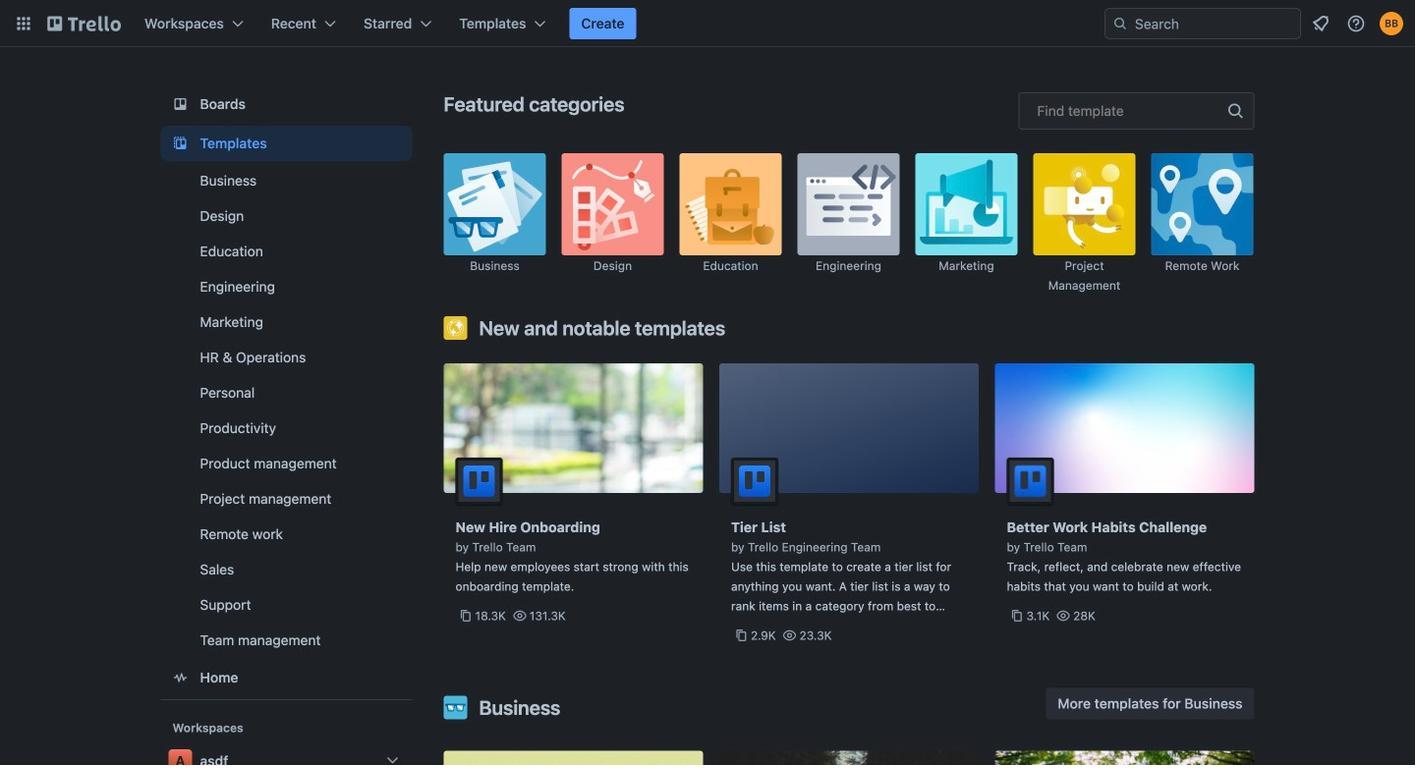 Task type: describe. For each thing, give the bounding box(es) containing it.
home image
[[169, 666, 192, 690]]

2 business icon image from the top
[[444, 696, 467, 720]]

Search field
[[1105, 8, 1301, 39]]

primary element
[[0, 0, 1415, 47]]

open information menu image
[[1346, 14, 1366, 33]]

template board image
[[169, 132, 192, 155]]

engineering icon image
[[798, 153, 900, 256]]

2 trello team image from the left
[[1007, 458, 1054, 505]]

project management icon image
[[1033, 153, 1136, 256]]

1 trello team image from the left
[[456, 458, 503, 505]]

back to home image
[[47, 8, 121, 39]]

1 business icon image from the top
[[444, 153, 546, 256]]



Task type: locate. For each thing, give the bounding box(es) containing it.
education icon image
[[680, 153, 782, 256]]

1 horizontal spatial trello team image
[[1007, 458, 1054, 505]]

search image
[[1112, 16, 1128, 31]]

0 notifications image
[[1309, 12, 1333, 35]]

design icon image
[[562, 153, 664, 256]]

1 vertical spatial business icon image
[[444, 696, 467, 720]]

trello team image
[[456, 458, 503, 505], [1007, 458, 1054, 505]]

marketing icon image
[[915, 153, 1018, 256]]

0 vertical spatial business icon image
[[444, 153, 546, 256]]

remote work icon image
[[1151, 153, 1254, 256]]

bob builder (bobbuilder40) image
[[1380, 12, 1403, 35]]

business icon image
[[444, 153, 546, 256], [444, 696, 467, 720]]

None field
[[1019, 92, 1254, 130]]

board image
[[169, 92, 192, 116]]

trello engineering team image
[[731, 458, 778, 505]]

0 horizontal spatial trello team image
[[456, 458, 503, 505]]



Task type: vqa. For each thing, say whether or not it's contained in the screenshot.
0 Notifications icon
yes



